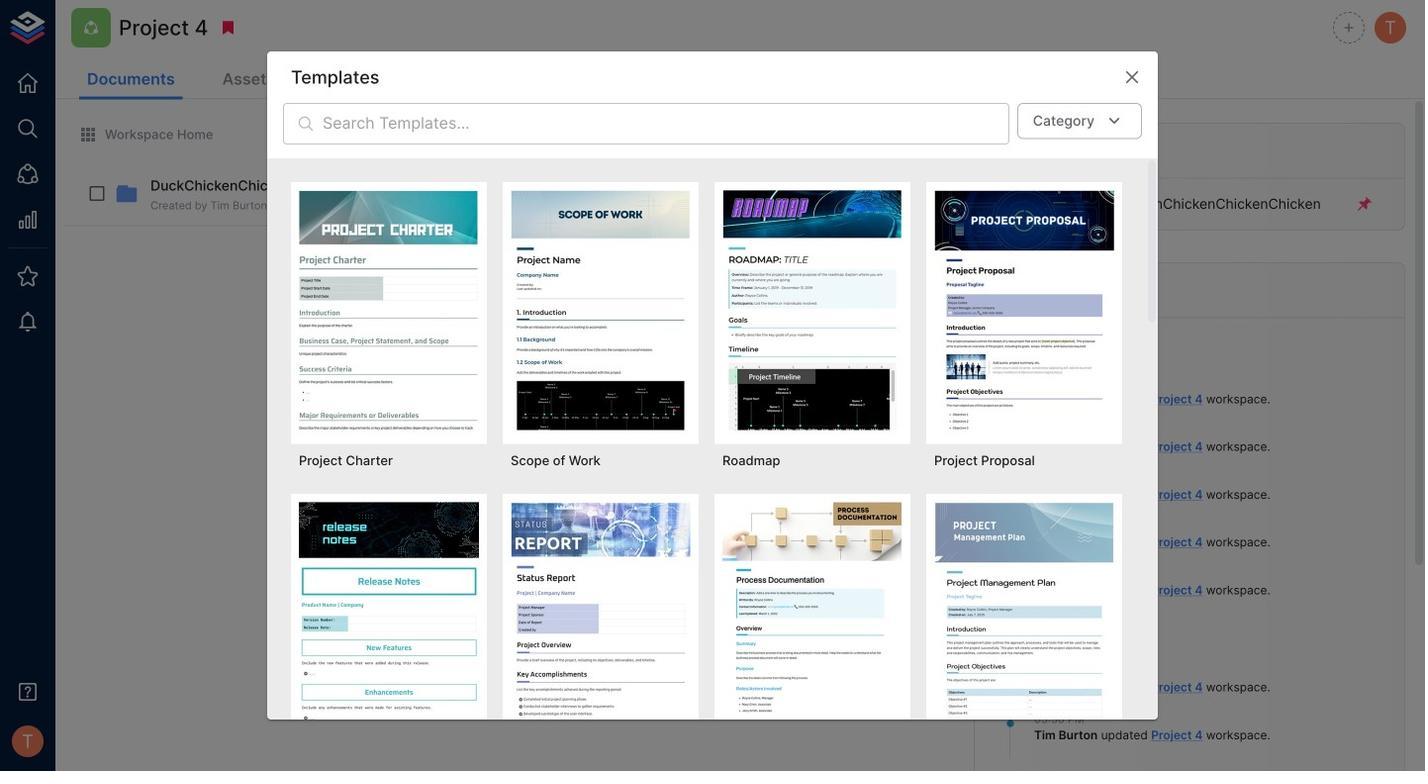 Task type: locate. For each thing, give the bounding box(es) containing it.
Search Templates... text field
[[323, 103, 1009, 144]]

remove bookmark image
[[219, 19, 237, 37]]

process documentation image
[[723, 502, 903, 742]]

project charter image
[[299, 190, 479, 430]]

status report image
[[511, 502, 691, 742]]

dialog
[[267, 51, 1158, 771]]

favorite image
[[464, 177, 481, 195]]

unpin image
[[1356, 195, 1374, 213]]

release notes image
[[299, 502, 479, 742]]

project management plan image
[[934, 502, 1115, 742]]



Task type: vqa. For each thing, say whether or not it's contained in the screenshot.
the bottommost Product Launch Marketing Plan
no



Task type: describe. For each thing, give the bounding box(es) containing it.
project proposal image
[[934, 190, 1115, 430]]

roadmap image
[[723, 190, 903, 430]]

scope of work image
[[511, 190, 691, 430]]



